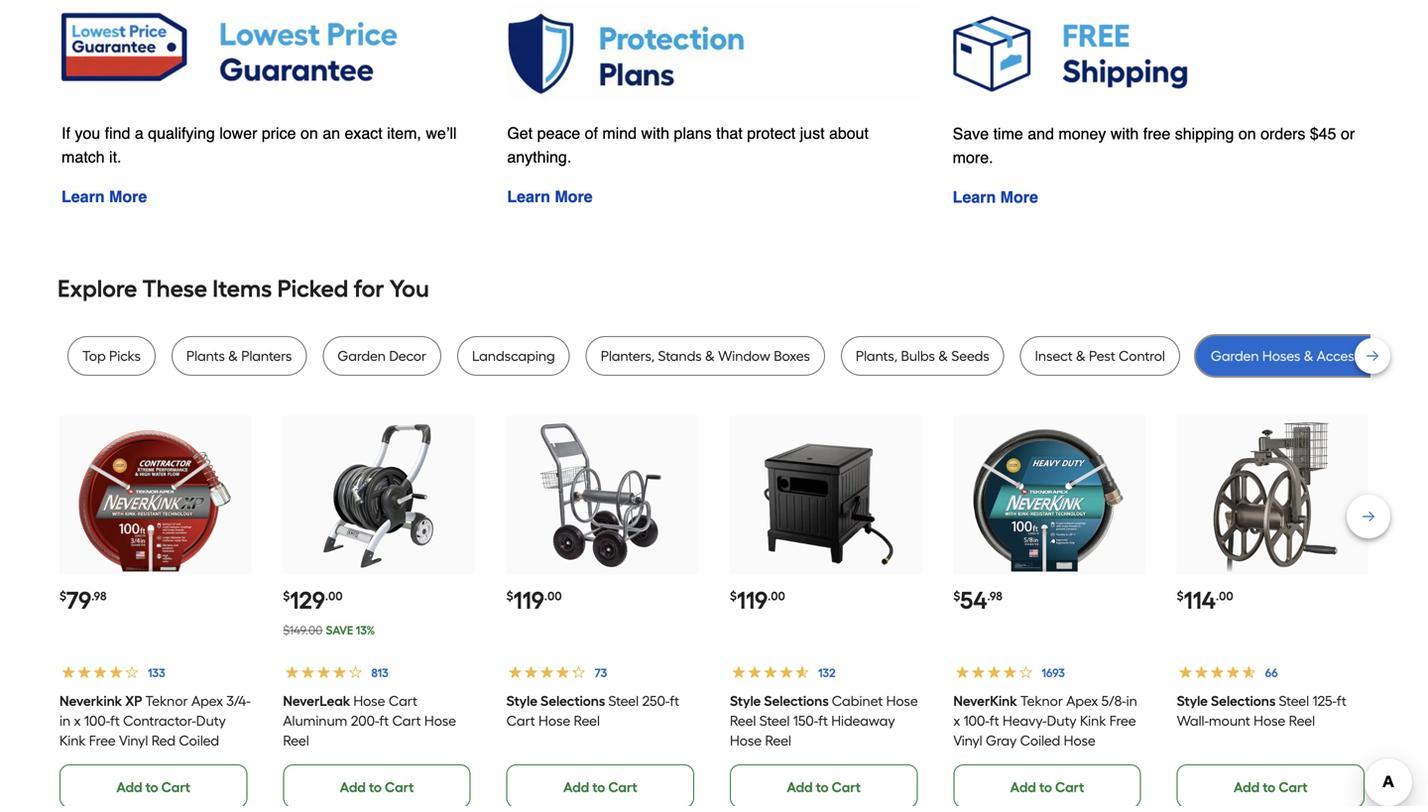 Task type: vqa. For each thing, say whether or not it's contained in the screenshot.
right learn
yes



Task type: describe. For each thing, give the bounding box(es) containing it.
teknor for 54
[[1021, 693, 1064, 710]]

neverkink
[[954, 693, 1018, 710]]

2 119 list item from the left
[[730, 416, 922, 807]]

top
[[82, 348, 106, 365]]

a
[[135, 124, 144, 142]]

selections for hose
[[541, 693, 606, 710]]

1 & from the left
[[228, 348, 238, 365]]

lowest price guarantee. image
[[62, 3, 476, 102]]

these
[[142, 274, 207, 303]]

just
[[800, 124, 825, 142]]

$ for teknor apex 5/8-in x 100-ft heavy-duty kink free vinyl gray coiled hose
[[954, 589, 961, 604]]

peace
[[537, 124, 581, 142]]

apex for 54
[[1067, 693, 1099, 710]]

you
[[390, 274, 429, 303]]

more.
[[953, 148, 994, 167]]

$ for teknor apex 3/4- in x 100-ft contractor-duty kink free vinyl red coiled hose
[[60, 589, 66, 604]]

100- for 79
[[84, 713, 110, 730]]

$ 119 .00 for steel 250-ft cart hose reel
[[507, 586, 562, 615]]

save time and money with free shipping on orders $45 or more.
[[953, 125, 1356, 167]]

add to cart link for steel 125-ft wall-mount hose reel
[[1177, 765, 1365, 807]]

3/4-
[[227, 693, 251, 710]]

get
[[507, 124, 533, 142]]

anything.
[[507, 148, 572, 166]]

hideaway
[[832, 713, 895, 730]]

$ for steel 125-ft wall-mount hose reel
[[1177, 589, 1184, 604]]

learn more for if you find a qualifying lower price on an exact item, we'll match it.
[[62, 187, 147, 206]]

with for money
[[1111, 125, 1139, 143]]

more for of
[[555, 187, 593, 206]]

teknor apex 3/4- in x 100-ft contractor-duty kink free vinyl red coiled hose
[[60, 693, 251, 770]]

cart inside steel 250-ft cart hose reel
[[507, 713, 535, 730]]

129
[[290, 586, 325, 615]]

$149.00
[[283, 624, 323, 638]]

time
[[994, 125, 1024, 143]]

learn for if you find a qualifying lower price on an exact item, we'll match it.
[[62, 187, 105, 206]]

hose inside teknor apex 5/8-in x 100-ft heavy-duty kink free vinyl gray coiled hose
[[1064, 733, 1096, 750]]

add to cart for teknor apex 5/8-in x 100-ft heavy-duty kink free vinyl gray coiled hose
[[1011, 779, 1085, 796]]

lower
[[219, 124, 257, 142]]

coiled for 54
[[1021, 733, 1061, 750]]

vinyl for 79
[[119, 733, 148, 750]]

steel for 114
[[1279, 693, 1310, 710]]

neverkink teknor apex 5/8-in x 100-ft heavy-duty kink free vinyl gray coiled hose image
[[973, 418, 1126, 572]]

heavy-
[[1003, 713, 1047, 730]]

seeds
[[952, 348, 990, 365]]

steel 125-ft wall-mount hose reel
[[1177, 693, 1347, 730]]

get peace of mind with plans that protect just about anything.
[[507, 124, 869, 166]]

explore
[[58, 274, 137, 303]]

xp
[[125, 693, 142, 710]]

add for teknor apex 5/8-in x 100-ft heavy-duty kink free vinyl gray coiled hose
[[1011, 779, 1037, 796]]

garden for garden decor
[[338, 348, 386, 365]]

on for an
[[301, 124, 318, 142]]

hose inside steel 125-ft wall-mount hose reel
[[1254, 713, 1286, 730]]

13%
[[356, 624, 375, 638]]

5/8-
[[1102, 693, 1127, 710]]

learn more link for if you find a qualifying lower price on an exact item, we'll match it.
[[62, 187, 147, 206]]

garden decor
[[338, 348, 427, 365]]

bulbs
[[901, 348, 936, 365]]

style selections steel 125-ft wall-mount hose reel image
[[1197, 418, 1350, 572]]

find
[[105, 124, 130, 142]]

stands
[[658, 348, 702, 365]]

114
[[1184, 586, 1216, 615]]

neverkink
[[60, 693, 122, 710]]

and
[[1028, 125, 1055, 143]]

about
[[829, 124, 869, 142]]

$ 79 .98
[[60, 586, 107, 615]]

boxes
[[774, 348, 810, 365]]

picked
[[277, 274, 349, 303]]

contractor-
[[123, 713, 196, 730]]

119 for steel 250-ft cart hose reel
[[514, 586, 545, 615]]

to for cabinet hose reel steel 150-ft hideaway hose reel
[[816, 779, 829, 796]]

planters, stands & window boxes
[[601, 348, 810, 365]]

mind
[[603, 124, 637, 142]]

.00 for cabinet hose reel steel 150-ft hideaway hose reel
[[768, 589, 786, 604]]

add for teknor apex 3/4- in x 100-ft contractor-duty kink free vinyl red coiled hose
[[116, 779, 142, 796]]

plants & planters
[[186, 348, 292, 365]]

250-
[[642, 693, 670, 710]]

top picks
[[82, 348, 141, 365]]

add to cart link for hose cart aluminum 200-ft cart hose reel
[[283, 765, 471, 807]]

reel inside steel 250-ft cart hose reel
[[574, 713, 600, 730]]

coiled for 79
[[179, 733, 219, 750]]

decor
[[389, 348, 427, 365]]

learn more for save time and money with free shipping on orders $45 or more.
[[953, 188, 1039, 206]]

match
[[62, 148, 105, 166]]

steel for 119
[[609, 693, 639, 710]]

79
[[66, 586, 91, 615]]

explore these items picked for you
[[58, 274, 429, 303]]

more for find
[[109, 187, 147, 206]]

exact
[[345, 124, 383, 142]]

protect
[[747, 124, 796, 142]]

money
[[1059, 125, 1107, 143]]

protection plans. image
[[507, 3, 921, 102]]

cabinet
[[832, 693, 883, 710]]

add to cart link for steel 250-ft cart hose reel
[[507, 765, 695, 807]]

teknor apex 5/8-in x 100-ft heavy-duty kink free vinyl gray coiled hose
[[954, 693, 1138, 750]]

learn more link for save time and money with free shipping on orders $45 or more.
[[953, 188, 1039, 206]]

gray
[[986, 733, 1017, 750]]

if
[[62, 124, 70, 142]]

free for 54
[[1110, 713, 1137, 730]]

free shipping. image
[[953, 3, 1367, 102]]

hose cart aluminum 200-ft cart hose reel
[[283, 693, 456, 750]]

$45
[[1311, 125, 1337, 143]]

planters
[[241, 348, 292, 365]]

garden hoses & accessories
[[1211, 348, 1391, 365]]

shipping
[[1176, 125, 1235, 143]]

& for planters, stands & window boxes
[[705, 348, 715, 365]]

that
[[716, 124, 743, 142]]

ft inside steel 250-ft cart hose reel
[[670, 693, 680, 710]]

style selections cabinet hose reel steel 150-ft hideaway hose reel image
[[749, 418, 903, 572]]

mount
[[1209, 713, 1251, 730]]

window
[[718, 348, 771, 365]]

cabinet hose reel steel 150-ft hideaway hose reel
[[730, 693, 918, 750]]

add to cart for cabinet hose reel steel 150-ft hideaway hose reel
[[787, 779, 861, 796]]

cart for hose cart aluminum 200-ft cart hose reel
[[385, 779, 414, 796]]

.98 for 54
[[988, 589, 1003, 604]]

1 119 list item from the left
[[507, 416, 698, 807]]

neverkink xp teknor apex 3/4-in x 100-ft contractor-duty kink free vinyl red coiled hose image
[[79, 418, 232, 572]]

reel inside steel 125-ft wall-mount hose reel
[[1289, 713, 1316, 730]]

orders
[[1261, 125, 1306, 143]]

add for steel 125-ft wall-mount hose reel
[[1234, 779, 1260, 796]]

$ 54 .98
[[954, 586, 1003, 615]]

items
[[213, 274, 272, 303]]

an
[[323, 124, 340, 142]]

kink for 54
[[1080, 713, 1107, 730]]

hose inside steel 250-ft cart hose reel
[[539, 713, 571, 730]]



Task type: locate. For each thing, give the bounding box(es) containing it.
free down the 5/8-
[[1110, 713, 1137, 730]]

vinyl left the red on the bottom
[[119, 733, 148, 750]]

0 vertical spatial kink
[[1080, 713, 1107, 730]]

1 $ from the left
[[60, 589, 66, 604]]

.00 for steel 125-ft wall-mount hose reel
[[1216, 589, 1234, 604]]

1 selections from the left
[[541, 693, 606, 710]]

add down mount on the right bottom
[[1234, 779, 1260, 796]]

2 vinyl from the left
[[954, 733, 983, 750]]

& right 'stands'
[[705, 348, 715, 365]]

1 horizontal spatial .98
[[988, 589, 1003, 604]]

to inside 114 list item
[[1263, 779, 1276, 796]]

it.
[[109, 148, 122, 166]]

coiled right the red on the bottom
[[179, 733, 219, 750]]

in
[[1127, 693, 1138, 710], [60, 713, 71, 730]]

neverleak
[[283, 693, 350, 710]]

&
[[228, 348, 238, 365], [705, 348, 715, 365], [939, 348, 948, 365], [1076, 348, 1086, 365], [1304, 348, 1314, 365]]

to inside 54 list item
[[1040, 779, 1053, 796]]

coiled inside teknor apex 5/8-in x 100-ft heavy-duty kink free vinyl gray coiled hose
[[1021, 733, 1061, 750]]

coiled
[[179, 733, 219, 750], [1021, 733, 1061, 750]]

cart inside 114 list item
[[1279, 779, 1308, 796]]

vinyl inside teknor apex 5/8-in x 100-ft heavy-duty kink free vinyl gray coiled hose
[[954, 733, 983, 750]]

cart for steel 125-ft wall-mount hose reel
[[1279, 779, 1308, 796]]

0 horizontal spatial selections
[[541, 693, 606, 710]]

style selections for 150-
[[730, 693, 829, 710]]

1 vinyl from the left
[[119, 733, 148, 750]]

79 list item
[[60, 416, 251, 807]]

.00 for steel 250-ft cart hose reel
[[545, 589, 562, 604]]

aluminum
[[283, 713, 348, 730]]

add to cart for hose cart aluminum 200-ft cart hose reel
[[340, 779, 414, 796]]

plants
[[186, 348, 225, 365]]

style selections inside 114 list item
[[1177, 693, 1276, 710]]

& right hoses
[[1304, 348, 1314, 365]]

selections
[[541, 693, 606, 710], [764, 693, 829, 710], [1211, 693, 1276, 710]]

add to cart link down "hose cart aluminum 200-ft cart hose reel"
[[283, 765, 471, 807]]

1 horizontal spatial learn more
[[507, 187, 593, 206]]

learn more link down it.
[[62, 187, 147, 206]]

style inside 114 list item
[[1177, 693, 1208, 710]]

to for hose cart aluminum 200-ft cart hose reel
[[369, 779, 382, 796]]

0 horizontal spatial x
[[74, 713, 81, 730]]

1 horizontal spatial x
[[954, 713, 961, 730]]

2 & from the left
[[705, 348, 715, 365]]

& right plants on the left top of the page
[[228, 348, 238, 365]]

apex left the 5/8-
[[1067, 693, 1099, 710]]

add to cart link down the red on the bottom
[[60, 765, 247, 807]]

with for mind
[[641, 124, 670, 142]]

3 style selections from the left
[[1177, 693, 1276, 710]]

ft inside the teknor apex 3/4- in x 100-ft contractor-duty kink free vinyl red coiled hose
[[110, 713, 120, 730]]

teknor
[[145, 693, 188, 710], [1021, 693, 1064, 710]]

add to cart for steel 250-ft cart hose reel
[[564, 779, 638, 796]]

apex left 3/4-
[[191, 693, 223, 710]]

x inside the teknor apex 3/4- in x 100-ft contractor-duty kink free vinyl red coiled hose
[[74, 713, 81, 730]]

5 $ from the left
[[954, 589, 961, 604]]

steel 250-ft cart hose reel
[[507, 693, 680, 730]]

picks
[[109, 348, 141, 365]]

to for steel 125-ft wall-mount hose reel
[[1263, 779, 1276, 796]]

1 100- from the left
[[84, 713, 110, 730]]

add to cart for teknor apex 3/4- in x 100-ft contractor-duty kink free vinyl red coiled hose
[[116, 779, 190, 796]]

1 horizontal spatial learn
[[507, 187, 551, 206]]

learn more link down more.
[[953, 188, 1039, 206]]

1 add from the left
[[116, 779, 142, 796]]

add to cart down gray
[[1011, 779, 1085, 796]]

ft inside teknor apex 5/8-in x 100-ft heavy-duty kink free vinyl gray coiled hose
[[990, 713, 1000, 730]]

on left an
[[301, 124, 318, 142]]

& for plants, bulbs & seeds
[[939, 348, 948, 365]]

x for 79
[[74, 713, 81, 730]]

item,
[[387, 124, 422, 142]]

2 horizontal spatial learn more link
[[953, 188, 1039, 206]]

150-
[[794, 713, 819, 730]]

hoses
[[1263, 348, 1301, 365]]

on left orders
[[1239, 125, 1257, 143]]

qualifying
[[148, 124, 215, 142]]

add to cart link for teknor apex 3/4- in x 100-ft contractor-duty kink free vinyl red coiled hose
[[60, 765, 247, 807]]

garden
[[338, 348, 386, 365], [1211, 348, 1260, 365]]

4 add from the left
[[787, 779, 813, 796]]

add inside 79 list item
[[116, 779, 142, 796]]

3 .00 from the left
[[768, 589, 786, 604]]

cart
[[389, 693, 418, 710], [392, 713, 421, 730], [507, 713, 535, 730], [161, 779, 190, 796], [385, 779, 414, 796], [609, 779, 638, 796], [832, 779, 861, 796], [1056, 779, 1085, 796], [1279, 779, 1308, 796]]

1 vertical spatial free
[[89, 733, 116, 750]]

0 horizontal spatial learn more link
[[62, 187, 147, 206]]

2 horizontal spatial style selections
[[1177, 693, 1276, 710]]

free down neverkink xp
[[89, 733, 116, 750]]

1 horizontal spatial 119 list item
[[730, 416, 922, 807]]

add to cart down steel 250-ft cart hose reel
[[564, 779, 638, 796]]

100- inside teknor apex 5/8-in x 100-ft heavy-duty kink free vinyl gray coiled hose
[[964, 713, 990, 730]]

cart for teknor apex 5/8-in x 100-ft heavy-duty kink free vinyl gray coiled hose
[[1056, 779, 1085, 796]]

teknor up heavy-
[[1021, 693, 1064, 710]]

2 style selections from the left
[[730, 693, 829, 710]]

0 horizontal spatial apex
[[191, 693, 223, 710]]

vinyl inside the teknor apex 3/4- in x 100-ft contractor-duty kink free vinyl red coiled hose
[[119, 733, 148, 750]]

garden for garden hoses & accessories
[[1211, 348, 1260, 365]]

100-
[[84, 713, 110, 730], [964, 713, 990, 730]]

hose
[[354, 693, 385, 710], [887, 693, 918, 710], [425, 713, 456, 730], [539, 713, 571, 730], [1254, 713, 1286, 730], [730, 733, 762, 750], [1064, 733, 1096, 750], [60, 753, 91, 770]]

duty inside teknor apex 5/8-in x 100-ft heavy-duty kink free vinyl gray coiled hose
[[1047, 713, 1077, 730]]

2 119 from the left
[[737, 586, 768, 615]]

0 horizontal spatial style selections
[[507, 693, 606, 710]]

garden left decor
[[338, 348, 386, 365]]

learn more link down anything.
[[507, 187, 593, 206]]

.98 for 79
[[91, 589, 107, 604]]

of
[[585, 124, 598, 142]]

1 horizontal spatial $ 119 .00
[[730, 586, 786, 615]]

100- down neverkink
[[964, 713, 990, 730]]

steel inside steel 250-ft cart hose reel
[[609, 693, 639, 710]]

add to cart link for teknor apex 5/8-in x 100-ft heavy-duty kink free vinyl gray coiled hose
[[954, 765, 1142, 807]]

to inside 129 list item
[[369, 779, 382, 796]]

price
[[262, 124, 296, 142]]

steel left 125-
[[1279, 693, 1310, 710]]

to down teknor apex 5/8-in x 100-ft heavy-duty kink free vinyl gray coiled hose
[[1040, 779, 1053, 796]]

selections inside 114 list item
[[1211, 693, 1276, 710]]

add to cart inside 79 list item
[[116, 779, 190, 796]]

1 teknor from the left
[[145, 693, 188, 710]]

add to cart inside 54 list item
[[1011, 779, 1085, 796]]

0 horizontal spatial on
[[301, 124, 318, 142]]

0 horizontal spatial 119
[[514, 586, 545, 615]]

2 horizontal spatial more
[[1001, 188, 1039, 206]]

learn more down more.
[[953, 188, 1039, 206]]

3 style from the left
[[1177, 693, 1208, 710]]

0 horizontal spatial duty
[[196, 713, 226, 730]]

& right bulbs
[[939, 348, 948, 365]]

in for 79
[[60, 713, 71, 730]]

add down steel 250-ft cart hose reel
[[564, 779, 590, 796]]

selections left 250-
[[541, 693, 606, 710]]

1 x from the left
[[74, 713, 81, 730]]

2 to from the left
[[369, 779, 382, 796]]

1 $ 119 .00 from the left
[[507, 586, 562, 615]]

0 horizontal spatial .98
[[91, 589, 107, 604]]

0 horizontal spatial more
[[109, 187, 147, 206]]

add down 150-
[[787, 779, 813, 796]]

learn more for get peace of mind with plans that protect just about anything.
[[507, 187, 593, 206]]

vinyl for 54
[[954, 733, 983, 750]]

0 horizontal spatial steel
[[609, 693, 639, 710]]

kink inside teknor apex 5/8-in x 100-ft heavy-duty kink free vinyl gray coiled hose
[[1080, 713, 1107, 730]]

free for 79
[[89, 733, 116, 750]]

1 .98 from the left
[[91, 589, 107, 604]]

in for 54
[[1127, 693, 1138, 710]]

0 horizontal spatial teknor
[[145, 693, 188, 710]]

2 horizontal spatial learn more
[[953, 188, 1039, 206]]

$ inside $ 79 .98
[[60, 589, 66, 604]]

$ inside the $ 129 .00
[[283, 589, 290, 604]]

4 $ from the left
[[730, 589, 737, 604]]

0 horizontal spatial $ 119 .00
[[507, 586, 562, 615]]

1 style from the left
[[507, 693, 538, 710]]

1 horizontal spatial teknor
[[1021, 693, 1064, 710]]

accessories
[[1317, 348, 1391, 365]]

steel left 250-
[[609, 693, 639, 710]]

5 add to cart link from the left
[[954, 765, 1142, 807]]

3 add to cart from the left
[[564, 779, 638, 796]]

.00 inside the $ 129 .00
[[325, 589, 343, 604]]

learn down more.
[[953, 188, 996, 206]]

coiled down heavy-
[[1021, 733, 1061, 750]]

teknor up contractor-
[[145, 693, 188, 710]]

1 horizontal spatial vinyl
[[954, 733, 983, 750]]

1 horizontal spatial free
[[1110, 713, 1137, 730]]

5 to from the left
[[1040, 779, 1053, 796]]

add to cart link down steel 125-ft wall-mount hose reel
[[1177, 765, 1365, 807]]

1 vertical spatial in
[[60, 713, 71, 730]]

$ 114 .00
[[1177, 586, 1234, 615]]

steel
[[609, 693, 639, 710], [1279, 693, 1310, 710], [760, 713, 790, 730]]

steel left 150-
[[760, 713, 790, 730]]

54
[[961, 586, 988, 615]]

1 horizontal spatial on
[[1239, 125, 1257, 143]]

in inside teknor apex 5/8-in x 100-ft heavy-duty kink free vinyl gray coiled hose
[[1127, 693, 1138, 710]]

119 list item
[[507, 416, 698, 807], [730, 416, 922, 807]]

on for orders
[[1239, 125, 1257, 143]]

with inside save time and money with free shipping on orders $45 or more.
[[1111, 125, 1139, 143]]

1 horizontal spatial style selections
[[730, 693, 829, 710]]

more down anything.
[[555, 187, 593, 206]]

.00 inside $ 114 .00
[[1216, 589, 1234, 604]]

2 garden from the left
[[1211, 348, 1260, 365]]

add for cabinet hose reel steel 150-ft hideaway hose reel
[[787, 779, 813, 796]]

style
[[507, 693, 538, 710], [730, 693, 761, 710], [1177, 693, 1208, 710]]

apex inside teknor apex 5/8-in x 100-ft heavy-duty kink free vinyl gray coiled hose
[[1067, 693, 1099, 710]]

with right mind
[[641, 124, 670, 142]]

0 horizontal spatial kink
[[60, 733, 86, 750]]

add to cart link inside 79 list item
[[60, 765, 247, 807]]

2 horizontal spatial learn
[[953, 188, 996, 206]]

$
[[60, 589, 66, 604], [283, 589, 290, 604], [507, 589, 514, 604], [730, 589, 737, 604], [954, 589, 961, 604], [1177, 589, 1184, 604]]

x for 54
[[954, 713, 961, 730]]

1 horizontal spatial apex
[[1067, 693, 1099, 710]]

in inside the teknor apex 3/4- in x 100-ft contractor-duty kink free vinyl red coiled hose
[[60, 713, 71, 730]]

duty
[[196, 713, 226, 730], [1047, 713, 1077, 730]]

2 duty from the left
[[1047, 713, 1077, 730]]

1 horizontal spatial learn more link
[[507, 187, 593, 206]]

teknor inside teknor apex 5/8-in x 100-ft heavy-duty kink free vinyl gray coiled hose
[[1021, 693, 1064, 710]]

save
[[326, 624, 353, 638]]

2 $ 119 .00 from the left
[[730, 586, 786, 615]]

landscaping
[[472, 348, 555, 365]]

learn
[[62, 187, 105, 206], [507, 187, 551, 206], [953, 188, 996, 206]]

kink down neverkink
[[60, 733, 86, 750]]

add to cart inside 129 list item
[[340, 779, 414, 796]]

add to cart link down cabinet hose reel steel 150-ft hideaway hose reel
[[730, 765, 918, 807]]

0 horizontal spatial free
[[89, 733, 116, 750]]

1 .00 from the left
[[325, 589, 343, 604]]

style selections steel 250-ft cart hose reel image
[[526, 418, 679, 572]]

1 119 from the left
[[514, 586, 545, 615]]

add to cart link down gray
[[954, 765, 1142, 807]]

114 list item
[[1177, 416, 1369, 807]]

kink for 79
[[60, 733, 86, 750]]

style selections for hose
[[507, 693, 606, 710]]

add inside 54 list item
[[1011, 779, 1037, 796]]

steel inside steel 125-ft wall-mount hose reel
[[1279, 693, 1310, 710]]

$ for steel 250-ft cart hose reel
[[507, 589, 514, 604]]

to inside 79 list item
[[145, 779, 158, 796]]

selections for mount
[[1211, 693, 1276, 710]]

5 add from the left
[[1011, 779, 1037, 796]]

.00
[[325, 589, 343, 604], [545, 589, 562, 604], [768, 589, 786, 604], [1216, 589, 1234, 604]]

coiled inside the teknor apex 3/4- in x 100-ft contractor-duty kink free vinyl red coiled hose
[[179, 733, 219, 750]]

1 style selections from the left
[[507, 693, 606, 710]]

with inside get peace of mind with plans that protect just about anything.
[[641, 124, 670, 142]]

with left the free
[[1111, 125, 1139, 143]]

add to cart for steel 125-ft wall-mount hose reel
[[1234, 779, 1308, 796]]

teknor inside the teknor apex 3/4- in x 100-ft contractor-duty kink free vinyl red coiled hose
[[145, 693, 188, 710]]

selections for 150-
[[764, 693, 829, 710]]

apex inside the teknor apex 3/4- in x 100-ft contractor-duty kink free vinyl red coiled hose
[[191, 693, 223, 710]]

apex for 79
[[191, 693, 223, 710]]

x inside teknor apex 5/8-in x 100-ft heavy-duty kink free vinyl gray coiled hose
[[954, 713, 961, 730]]

more for and
[[1001, 188, 1039, 206]]

duty inside the teknor apex 3/4- in x 100-ft contractor-duty kink free vinyl red coiled hose
[[196, 713, 226, 730]]

1 horizontal spatial steel
[[760, 713, 790, 730]]

1 add to cart link from the left
[[60, 765, 247, 807]]

1 garden from the left
[[338, 348, 386, 365]]

1 horizontal spatial coiled
[[1021, 733, 1061, 750]]

cart for steel 250-ft cart hose reel
[[609, 779, 638, 796]]

1 horizontal spatial kink
[[1080, 713, 1107, 730]]

garden left hoses
[[1211, 348, 1260, 365]]

4 add to cart from the left
[[787, 779, 861, 796]]

plans
[[674, 124, 712, 142]]

3 selections from the left
[[1211, 693, 1276, 710]]

100- inside the teknor apex 3/4- in x 100-ft contractor-duty kink free vinyl red coiled hose
[[84, 713, 110, 730]]

.98 inside $ 54 .98
[[988, 589, 1003, 604]]

free
[[1144, 125, 1171, 143]]

2 .00 from the left
[[545, 589, 562, 604]]

learn for save time and money with free shipping on orders $45 or more.
[[953, 188, 996, 206]]

add to cart link down steel 250-ft cart hose reel
[[507, 765, 695, 807]]

wall-
[[1177, 713, 1209, 730]]

neverkink xp
[[60, 693, 142, 710]]

add to cart down the red on the bottom
[[116, 779, 190, 796]]

1 horizontal spatial 119
[[737, 586, 768, 615]]

add for steel 250-ft cart hose reel
[[564, 779, 590, 796]]

add to cart link for cabinet hose reel steel 150-ft hideaway hose reel
[[730, 765, 918, 807]]

1 horizontal spatial duty
[[1047, 713, 1077, 730]]

1 horizontal spatial selections
[[764, 693, 829, 710]]

kink inside the teknor apex 3/4- in x 100-ft contractor-duty kink free vinyl red coiled hose
[[60, 733, 86, 750]]

cart for teknor apex 3/4- in x 100-ft contractor-duty kink free vinyl red coiled hose
[[161, 779, 190, 796]]

1 horizontal spatial with
[[1111, 125, 1139, 143]]

free inside teknor apex 5/8-in x 100-ft heavy-duty kink free vinyl gray coiled hose
[[1110, 713, 1137, 730]]

to down the red on the bottom
[[145, 779, 158, 796]]

6 to from the left
[[1263, 779, 1276, 796]]

4 & from the left
[[1076, 348, 1086, 365]]

1 horizontal spatial more
[[555, 187, 593, 206]]

cart inside 54 list item
[[1056, 779, 1085, 796]]

119 for cabinet hose reel steel 150-ft hideaway hose reel
[[737, 586, 768, 615]]

1 add to cart from the left
[[116, 779, 190, 796]]

free inside the teknor apex 3/4- in x 100-ft contractor-duty kink free vinyl red coiled hose
[[89, 733, 116, 750]]

.98
[[91, 589, 107, 604], [988, 589, 1003, 604]]

0 horizontal spatial 119 list item
[[507, 416, 698, 807]]

$ for cabinet hose reel steel 150-ft hideaway hose reel
[[730, 589, 737, 604]]

0 vertical spatial free
[[1110, 713, 1137, 730]]

1 duty from the left
[[196, 713, 226, 730]]

119
[[514, 586, 545, 615], [737, 586, 768, 615]]

5 add to cart from the left
[[1011, 779, 1085, 796]]

save
[[953, 125, 989, 143]]

add to cart link inside 129 list item
[[283, 765, 471, 807]]

style selections for mount
[[1177, 693, 1276, 710]]

cart for cabinet hose reel steel 150-ft hideaway hose reel
[[832, 779, 861, 796]]

6 $ from the left
[[1177, 589, 1184, 604]]

to for teknor apex 5/8-in x 100-ft heavy-duty kink free vinyl gray coiled hose
[[1040, 779, 1053, 796]]

insect & pest control
[[1035, 348, 1166, 365]]

style for steel 125-ft wall-mount hose reel
[[1177, 693, 1208, 710]]

plants,
[[856, 348, 898, 365]]

2 horizontal spatial steel
[[1279, 693, 1310, 710]]

add down the teknor apex 3/4- in x 100-ft contractor-duty kink free vinyl red coiled hose
[[116, 779, 142, 796]]

0 horizontal spatial in
[[60, 713, 71, 730]]

54 list item
[[954, 416, 1146, 807]]

6 add from the left
[[1234, 779, 1260, 796]]

4 .00 from the left
[[1216, 589, 1234, 604]]

0 horizontal spatial vinyl
[[119, 733, 148, 750]]

learn more down it.
[[62, 187, 147, 206]]

selections up 150-
[[764, 693, 829, 710]]

0 horizontal spatial garden
[[338, 348, 386, 365]]

learn more down anything.
[[507, 187, 593, 206]]

3 $ from the left
[[507, 589, 514, 604]]

if you find a qualifying lower price on an exact item, we'll match it.
[[62, 124, 457, 166]]

learn down 'match'
[[62, 187, 105, 206]]

add to cart inside 114 list item
[[1234, 779, 1308, 796]]

2 add to cart from the left
[[340, 779, 414, 796]]

reel inside "hose cart aluminum 200-ft cart hose reel"
[[283, 733, 309, 750]]

add to cart down "hose cart aluminum 200-ft cart hose reel"
[[340, 779, 414, 796]]

style for steel 250-ft cart hose reel
[[507, 693, 538, 710]]

learn down anything.
[[507, 187, 551, 206]]

selections up mount on the right bottom
[[1211, 693, 1276, 710]]

1 apex from the left
[[191, 693, 223, 710]]

2 teknor from the left
[[1021, 693, 1064, 710]]

0 horizontal spatial with
[[641, 124, 670, 142]]

6 add to cart link from the left
[[1177, 765, 1365, 807]]

add inside 129 list item
[[340, 779, 366, 796]]

add to cart link
[[60, 765, 247, 807], [283, 765, 471, 807], [507, 765, 695, 807], [730, 765, 918, 807], [954, 765, 1142, 807], [1177, 765, 1365, 807]]

to for steel 250-ft cart hose reel
[[593, 779, 605, 796]]

ft inside cabinet hose reel steel 150-ft hideaway hose reel
[[819, 713, 828, 730]]

100- down neverkink xp
[[84, 713, 110, 730]]

insect
[[1035, 348, 1073, 365]]

on inside if you find a qualifying lower price on an exact item, we'll match it.
[[301, 124, 318, 142]]

more down it.
[[109, 187, 147, 206]]

plants, bulbs & seeds
[[856, 348, 990, 365]]

planters,
[[601, 348, 655, 365]]

reel
[[574, 713, 600, 730], [730, 713, 756, 730], [1289, 713, 1316, 730], [283, 733, 309, 750], [765, 733, 792, 750]]

ft inside steel 125-ft wall-mount hose reel
[[1337, 693, 1347, 710]]

2 horizontal spatial style
[[1177, 693, 1208, 710]]

neverleak hose cart aluminum 200-ft cart hose reel image
[[302, 418, 456, 572]]

add to cart down steel 125-ft wall-mount hose reel
[[1234, 779, 1308, 796]]

to down cabinet hose reel steel 150-ft hideaway hose reel
[[816, 779, 829, 796]]

2 $ from the left
[[283, 589, 290, 604]]

2 .98 from the left
[[988, 589, 1003, 604]]

you
[[75, 124, 100, 142]]

0 horizontal spatial learn
[[62, 187, 105, 206]]

learn more link for get peace of mind with plans that protect just about anything.
[[507, 187, 593, 206]]

ft inside "hose cart aluminum 200-ft cart hose reel"
[[379, 713, 389, 730]]

125-
[[1313, 693, 1337, 710]]

0 horizontal spatial learn more
[[62, 187, 147, 206]]

2 horizontal spatial selections
[[1211, 693, 1276, 710]]

duty for 54
[[1047, 713, 1077, 730]]

$ inside $ 114 .00
[[1177, 589, 1184, 604]]

free
[[1110, 713, 1137, 730], [89, 733, 116, 750]]

to down "hose cart aluminum 200-ft cart hose reel"
[[369, 779, 382, 796]]

more
[[109, 187, 147, 206], [555, 187, 593, 206], [1001, 188, 1039, 206]]

6 add to cart from the left
[[1234, 779, 1308, 796]]

2 100- from the left
[[964, 713, 990, 730]]

.98 inside $ 79 .98
[[91, 589, 107, 604]]

2 x from the left
[[954, 713, 961, 730]]

1 horizontal spatial garden
[[1211, 348, 1260, 365]]

duty for 79
[[196, 713, 226, 730]]

3 add from the left
[[564, 779, 590, 796]]

1 horizontal spatial style
[[730, 693, 761, 710]]

2 add to cart link from the left
[[283, 765, 471, 807]]

2 add from the left
[[340, 779, 366, 796]]

4 add to cart link from the left
[[730, 765, 918, 807]]

0 horizontal spatial style
[[507, 693, 538, 710]]

129 list item
[[283, 416, 475, 807]]

steel inside cabinet hose reel steel 150-ft hideaway hose reel
[[760, 713, 790, 730]]

add down 200- at the left bottom of the page
[[340, 779, 366, 796]]

$ inside $ 54 .98
[[954, 589, 961, 604]]

on inside save time and money with free shipping on orders $45 or more.
[[1239, 125, 1257, 143]]

kink down the 5/8-
[[1080, 713, 1107, 730]]

2 selections from the left
[[764, 693, 829, 710]]

to down steel 250-ft cart hose reel
[[593, 779, 605, 796]]

style for cabinet hose reel steel 150-ft hideaway hose reel
[[730, 693, 761, 710]]

to for teknor apex 3/4- in x 100-ft contractor-duty kink free vinyl red coiled hose
[[145, 779, 158, 796]]

0 horizontal spatial 100-
[[84, 713, 110, 730]]

learn more link
[[62, 187, 147, 206], [507, 187, 593, 206], [953, 188, 1039, 206]]

& for garden hoses & accessories
[[1304, 348, 1314, 365]]

cart inside 79 list item
[[161, 779, 190, 796]]

add inside 114 list item
[[1234, 779, 1260, 796]]

add to cart down cabinet hose reel steel 150-ft hideaway hose reel
[[787, 779, 861, 796]]

2 coiled from the left
[[1021, 733, 1061, 750]]

0 horizontal spatial coiled
[[179, 733, 219, 750]]

style selections
[[507, 693, 606, 710], [730, 693, 829, 710], [1177, 693, 1276, 710]]

& left pest at the top right of page
[[1076, 348, 1086, 365]]

2 apex from the left
[[1067, 693, 1099, 710]]

vinyl left gray
[[954, 733, 983, 750]]

200-
[[351, 713, 379, 730]]

3 add to cart link from the left
[[507, 765, 695, 807]]

1 horizontal spatial in
[[1127, 693, 1138, 710]]

control
[[1119, 348, 1166, 365]]

ft
[[670, 693, 680, 710], [1337, 693, 1347, 710], [110, 713, 120, 730], [379, 713, 389, 730], [819, 713, 828, 730], [990, 713, 1000, 730]]

1 vertical spatial kink
[[60, 733, 86, 750]]

100- for 54
[[964, 713, 990, 730]]

or
[[1341, 125, 1356, 143]]

$ 119 .00 for cabinet hose reel steel 150-ft hideaway hose reel
[[730, 586, 786, 615]]

add down gray
[[1011, 779, 1037, 796]]

2 style from the left
[[730, 693, 761, 710]]

1 coiled from the left
[[179, 733, 219, 750]]

pest
[[1089, 348, 1116, 365]]

add to cart link inside 114 list item
[[1177, 765, 1365, 807]]

teknor for 79
[[145, 693, 188, 710]]

4 to from the left
[[816, 779, 829, 796]]

5 & from the left
[[1304, 348, 1314, 365]]

to down steel 125-ft wall-mount hose reel
[[1263, 779, 1276, 796]]

add to cart link inside 54 list item
[[954, 765, 1142, 807]]

hose inside the teknor apex 3/4- in x 100-ft contractor-duty kink free vinyl red coiled hose
[[60, 753, 91, 770]]

more down time
[[1001, 188, 1039, 206]]

add for hose cart aluminum 200-ft cart hose reel
[[340, 779, 366, 796]]

3 & from the left
[[939, 348, 948, 365]]

red
[[151, 733, 176, 750]]

1 to from the left
[[145, 779, 158, 796]]

1 horizontal spatial 100-
[[964, 713, 990, 730]]

0 vertical spatial in
[[1127, 693, 1138, 710]]

we'll
[[426, 124, 457, 142]]

$149.00 save 13%
[[283, 624, 375, 638]]

learn for get peace of mind with plans that protect just about anything.
[[507, 187, 551, 206]]

3 to from the left
[[593, 779, 605, 796]]



